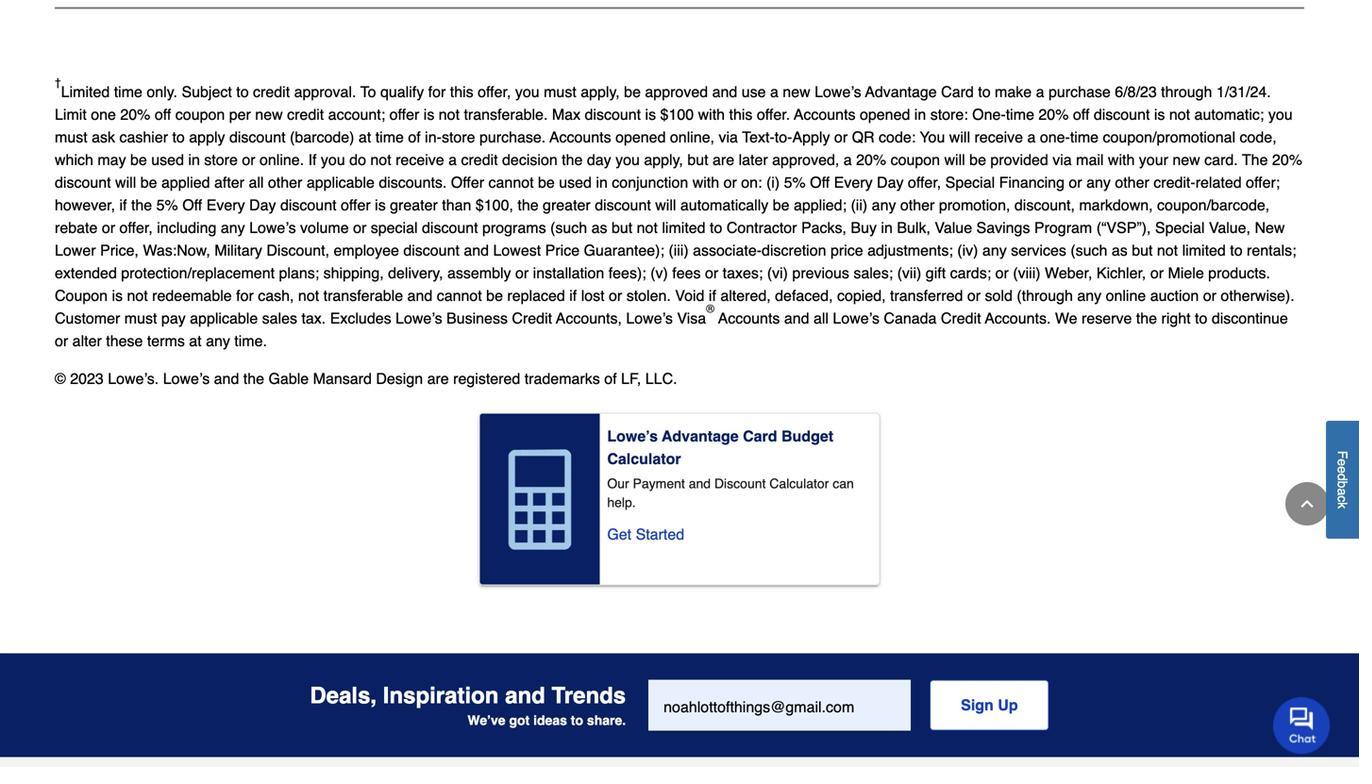 Task type: describe. For each thing, give the bounding box(es) containing it.
("vsp"),
[[1097, 219, 1152, 237]]

and inside deals, inspiration and trends we've got ideas to share.
[[505, 683, 546, 709]]

in up applied
[[188, 151, 200, 169]]

a calculator icon. image
[[480, 414, 600, 585]]

and left use at top right
[[713, 83, 738, 101]]

1 vertical spatial day
[[249, 197, 276, 214]]

one-
[[973, 106, 1006, 123]]

1 vertical spatial cannot
[[437, 287, 482, 305]]

advantage inside '† limited time only. subject to credit approval. to qualify for this offer, you must apply, be approved and use a new lowe's advantage card to make a purchase 6/8/23 through 1/31/24. limit one 20% off coupon per new credit account; offer is not transferable. max discount is $100 with this offer. accounts opened in store: one-time 20% off discount is not automatic; you must ask cashier to apply discount (barcode) at time of in-store purchase. accounts opened online, via text-to-apply or qr code: you will receive a one-time coupon/promotional code, which may be used in store or online. if you do not receive a credit decision the day you apply, but are later approved, a 20% coupon will be provided via mail with your new card. the 20% discount will be applied after all other applicable discounts. offer cannot be used in conjunction with or on: (i) 5% off every day offer, special financing or any other credit-related offer; however, if the 5% off every day discount offer is greater than $100, the greater discount will automatically be applied; (ii) any other promotion, discount, markdown, coupon/barcode, rebate or offer, including any lowe's volume or special discount programs (such as but not limited to contractor packs, buy in bulk, value savings program ("vsp"), special value, new lower price, was:now, military discount, employee discount and lowest price guarantee); (iii) associate-discretion price adjustments; (iv) any services (such as but not limited to rentals; extended protection/replacement plans; shipping, delivery, assembly or installation fees); (v) fees or taxes; (vi) previous sales; (vii) gift cards; or (viii) weber, kichler, or miele products. coupon is not redeemable for cash, not transferable and cannot be replaced if lost or stolen. void if altered, defaced, copied, transferred or sold (through any online auction or otherwise). customer must pay applicable sales tax. excludes lowe's business credit accounts, lowe's visa'
[[866, 83, 937, 101]]

any down the mail
[[1087, 174, 1111, 191]]

1 horizontal spatial other
[[901, 197, 935, 214]]

and down "delivery," at the left of the page
[[408, 287, 433, 305]]

the left the gable
[[243, 370, 264, 388]]

1 horizontal spatial (such
[[1071, 242, 1108, 259]]

1 e from the top
[[1336, 459, 1351, 466]]

credit-
[[1154, 174, 1196, 191]]

in right buy
[[882, 219, 893, 237]]

lowe's advantage card budget calculator our payment and discount calculator can help.
[[608, 428, 854, 511]]

conjunction
[[612, 174, 689, 191]]

1 horizontal spatial for
[[428, 83, 446, 101]]

are inside '† limited time only. subject to credit approval. to qualify for this offer, you must apply, be approved and use a new lowe's advantage card to make a purchase 6/8/23 through 1/31/24. limit one 20% off coupon per new credit account; offer is not transferable. max discount is $100 with this offer. accounts opened in store: one-time 20% off discount is not automatic; you must ask cashier to apply discount (barcode) at time of in-store purchase. accounts opened online, via text-to-apply or qr code: you will receive a one-time coupon/promotional code, which may be used in store or online. if you do not receive a credit decision the day you apply, but are later approved, a 20% coupon will be provided via mail with your new card. the 20% discount will be applied after all other applicable discounts. offer cannot be used in conjunction with or on: (i) 5% off every day offer, special financing or any other credit-related offer; however, if the 5% off every day discount offer is greater than $100, the greater discount will automatically be applied; (ii) any other promotion, discount, markdown, coupon/barcode, rebate or offer, including any lowe's volume or special discount programs (such as but not limited to contractor packs, buy in bulk, value savings program ("vsp"), special value, new lower price, was:now, military discount, employee discount and lowest price guarantee); (iii) associate-discretion price adjustments; (iv) any services (such as but not limited to rentals; extended protection/replacement plans; shipping, delivery, assembly or installation fees); (v) fees or taxes; (vi) previous sales; (vii) gift cards; or (viii) weber, kichler, or miele products. coupon is not redeemable for cash, not transferable and cannot be replaced if lost or stolen. void if altered, defaced, copied, transferred or sold (through any online auction or otherwise). customer must pay applicable sales tax. excludes lowe's business credit accounts, lowe's visa'
[[713, 151, 735, 169]]

shipping,
[[324, 265, 384, 282]]

lowe's up discount,
[[249, 219, 296, 237]]

later
[[739, 151, 768, 169]]

programs
[[483, 219, 546, 237]]

1 horizontal spatial every
[[835, 174, 873, 191]]

apply
[[793, 129, 831, 146]]

mansard
[[313, 370, 372, 388]]

1 vertical spatial but
[[612, 219, 633, 237]]

1 horizontal spatial applicable
[[307, 174, 375, 191]]

be left applied
[[140, 174, 157, 191]]

(vi)
[[768, 265, 789, 282]]

lowe's inside lowe's advantage card budget calculator our payment and discount calculator can help.
[[608, 428, 658, 445]]

1 off from the left
[[155, 106, 171, 123]]

credit inside '† limited time only. subject to credit approval. to qualify for this offer, you must apply, be approved and use a new lowe's advantage card to make a purchase 6/8/23 through 1/31/24. limit one 20% off coupon per new credit account; offer is not transferable. max discount is $100 with this offer. accounts opened in store: one-time 20% off discount is not automatic; you must ask cashier to apply discount (barcode) at time of in-store purchase. accounts opened online, via text-to-apply or qr code: you will receive a one-time coupon/promotional code, which may be used in store or online. if you do not receive a credit decision the day you apply, but are later approved, a 20% coupon will be provided via mail with your new card. the 20% discount will be applied after all other applicable discounts. offer cannot be used in conjunction with or on: (i) 5% off every day offer, special financing or any other credit-related offer; however, if the 5% off every day discount offer is greater than $100, the greater discount will automatically be applied; (ii) any other promotion, discount, markdown, coupon/barcode, rebate or offer, including any lowe's volume or special discount programs (such as but not limited to contractor packs, buy in bulk, value savings program ("vsp"), special value, new lower price, was:now, military discount, employee discount and lowest price guarantee); (iii) associate-discretion price adjustments; (iv) any services (such as but not limited to rentals; extended protection/replacement plans; shipping, delivery, assembly or installation fees); (v) fees or taxes; (vi) previous sales; (vii) gift cards; or (viii) weber, kichler, or miele products. coupon is not redeemable for cash, not transferable and cannot be replaced if lost or stolen. void if altered, defaced, copied, transferred or sold (through any online auction or otherwise). customer must pay applicable sales tax. excludes lowe's business credit accounts, lowe's visa'
[[512, 310, 553, 327]]

be left provided
[[970, 151, 987, 169]]

excludes
[[330, 310, 392, 327]]

or left on:
[[724, 174, 737, 191]]

approved
[[645, 83, 708, 101]]

including
[[157, 219, 217, 237]]

accounts inside the ® accounts and all lowe's canada credit accounts. we reserve the right to discontinue or alter these terms at any time.
[[719, 310, 780, 327]]

and inside lowe's advantage card budget calculator our payment and discount calculator can help.
[[689, 477, 711, 492]]

any right (ii)
[[872, 197, 897, 214]]

20% down qr
[[857, 151, 887, 169]]

0 vertical spatial but
[[688, 151, 709, 169]]

0 horizontal spatial special
[[946, 174, 995, 191]]

2 horizontal spatial but
[[1132, 242, 1153, 259]]

through
[[1162, 83, 1213, 101]]

1 horizontal spatial day
[[877, 174, 904, 191]]

online,
[[670, 129, 715, 146]]

you right day
[[616, 151, 640, 169]]

20% up one- on the right top
[[1039, 106, 1069, 123]]

in down day
[[596, 174, 608, 191]]

limit
[[55, 106, 87, 123]]

code,
[[1240, 129, 1277, 146]]

0 vertical spatial apply,
[[581, 83, 620, 101]]

2 vertical spatial credit
[[461, 151, 498, 169]]

auction
[[1151, 287, 1200, 305]]

or right lost
[[609, 287, 623, 305]]

cash,
[[258, 287, 294, 305]]

1 vertical spatial credit
[[287, 106, 324, 123]]

or right the fees
[[705, 265, 719, 282]]

not up in-
[[439, 106, 460, 123]]

2 vertical spatial with
[[693, 174, 720, 191]]

time down account;
[[376, 129, 404, 146]]

0 vertical spatial new
[[783, 83, 811, 101]]

or down miele
[[1204, 287, 1217, 305]]

is up "coupon/promotional" on the right of the page
[[1155, 106, 1166, 123]]

applied
[[161, 174, 210, 191]]

1 vertical spatial coupon
[[891, 151, 941, 169]]

be down cashier on the left of the page
[[130, 151, 147, 169]]

than
[[442, 197, 472, 214]]

coupon/barcode,
[[1158, 197, 1270, 214]]

fees);
[[609, 265, 647, 282]]

is up special
[[375, 197, 386, 214]]

d
[[1336, 474, 1351, 481]]

your
[[1140, 151, 1169, 169]]

1 horizontal spatial if
[[570, 287, 577, 305]]

right
[[1162, 310, 1191, 327]]

a down qr
[[844, 151, 852, 169]]

1 vertical spatial of
[[605, 370, 617, 388]]

©
[[55, 370, 66, 388]]

1 vertical spatial for
[[236, 287, 254, 305]]

be left approved
[[624, 83, 641, 101]]

ask
[[92, 129, 115, 146]]

lowe's inside the ® accounts and all lowe's canada credit accounts. we reserve the right to discontinue or alter these terms at any time.
[[833, 310, 880, 327]]

1 horizontal spatial opened
[[860, 106, 911, 123]]

1 vertical spatial apply,
[[644, 151, 684, 169]]

text-
[[743, 129, 775, 146]]

budget
[[782, 428, 834, 445]]

will down store: at the right top of page
[[950, 129, 971, 146]]

store:
[[931, 106, 969, 123]]

or down lowest
[[516, 265, 529, 282]]

any down savings
[[983, 242, 1007, 259]]

not down through
[[1170, 106, 1191, 123]]

of inside '† limited time only. subject to credit approval. to qualify for this offer, you must apply, be approved and use a new lowe's advantage card to make a purchase 6/8/23 through 1/31/24. limit one 20% off coupon per new credit account; offer is not transferable. max discount is $100 with this offer. accounts opened in store: one-time 20% off discount is not automatic; you must ask cashier to apply discount (barcode) at time of in-store purchase. accounts opened online, via text-to-apply or qr code: you will receive a one-time coupon/promotional code, which may be used in store or online. if you do not receive a credit decision the day you apply, but are later approved, a 20% coupon will be provided via mail with your new card. the 20% discount will be applied after all other applicable discounts. offer cannot be used in conjunction with or on: (i) 5% off every day offer, special financing or any other credit-related offer; however, if the 5% off every day discount offer is greater than $100, the greater discount will automatically be applied; (ii) any other promotion, discount, markdown, coupon/barcode, rebate or offer, including any lowe's volume or special discount programs (such as but not limited to contractor packs, buy in bulk, value savings program ("vsp"), special value, new lower price, was:now, military discount, employee discount and lowest price guarantee); (iii) associate-discretion price adjustments; (iv) any services (such as but not limited to rentals; extended protection/replacement plans; shipping, delivery, assembly or installation fees); (v) fees or taxes; (vi) previous sales; (vii) gift cards; or (viii) weber, kichler, or miele products. coupon is not redeemable for cash, not transferable and cannot be replaced if lost or stolen. void if altered, defaced, copied, transferred or sold (through any online auction or otherwise). customer must pay applicable sales tax. excludes lowe's business credit accounts, lowe's visa'
[[408, 129, 421, 146]]

0 horizontal spatial 5%
[[156, 197, 178, 214]]

(barcode)
[[290, 129, 355, 146]]

or down cards;
[[968, 287, 981, 305]]

1 vertical spatial off
[[182, 197, 202, 214]]

time down make
[[1006, 106, 1035, 123]]

(through
[[1017, 287, 1074, 305]]

20% right the
[[1273, 151, 1303, 169]]

2 vertical spatial new
[[1173, 151, 1201, 169]]

®
[[707, 302, 715, 316]]

help.
[[608, 495, 636, 511]]

coupon/promotional
[[1104, 129, 1236, 146]]

business
[[447, 310, 508, 327]]

volume
[[300, 219, 349, 237]]

0 vertical spatial (such
[[551, 219, 588, 237]]

qualify
[[381, 83, 424, 101]]

applied;
[[794, 197, 847, 214]]

credit inside the ® accounts and all lowe's canada credit accounts. we reserve the right to discontinue or alter these terms at any time.
[[941, 310, 982, 327]]

be down assembly
[[487, 287, 503, 305]]

chat invite button image
[[1274, 697, 1332, 755]]

redeemable
[[152, 287, 232, 305]]

sales;
[[854, 265, 893, 282]]

1 horizontal spatial as
[[1112, 242, 1128, 259]]

© 2023 lowe's. lowe's and the gable mansard design are registered trademarks of lf, llc.
[[55, 370, 678, 388]]

not up these
[[127, 287, 148, 305]]

(iii)
[[669, 242, 689, 259]]

0 vertical spatial receive
[[975, 129, 1024, 146]]

financing
[[1000, 174, 1065, 191]]

make
[[995, 83, 1032, 101]]

program
[[1035, 219, 1093, 237]]

copied,
[[838, 287, 886, 305]]

1 vertical spatial with
[[1109, 151, 1135, 169]]

discount up volume
[[280, 197, 337, 214]]

rentals;
[[1248, 242, 1297, 259]]

any inside the ® accounts and all lowe's canada credit accounts. we reserve the right to discontinue or alter these terms at any time.
[[206, 333, 230, 350]]

2 horizontal spatial other
[[1116, 174, 1150, 191]]

cashier
[[119, 129, 168, 146]]

$100
[[661, 106, 694, 123]]

the left day
[[562, 151, 583, 169]]

0 horizontal spatial via
[[719, 129, 738, 146]]

and up assembly
[[464, 242, 489, 259]]

the inside the ® accounts and all lowe's canada credit accounts. we reserve the right to discontinue or alter these terms at any time.
[[1137, 310, 1158, 327]]

lowe's down terms
[[163, 370, 210, 388]]

a right make
[[1037, 83, 1045, 101]]

(ii)
[[851, 197, 868, 214]]

0 vertical spatial 5%
[[784, 174, 806, 191]]

time up one
[[114, 83, 143, 101]]

discount down than
[[422, 219, 478, 237]]

trends
[[552, 683, 626, 709]]

time up the mail
[[1071, 129, 1099, 146]]

discount down 6/8/23
[[1094, 106, 1151, 123]]

0 horizontal spatial as
[[592, 219, 608, 237]]

1 vertical spatial via
[[1053, 151, 1072, 169]]

coupon
[[55, 287, 108, 305]]

(v)
[[651, 265, 668, 282]]

not up miele
[[1158, 242, 1179, 259]]

to down automatically on the right top of page
[[710, 219, 723, 237]]

get started
[[608, 526, 685, 544]]

on:
[[742, 174, 763, 191]]

f
[[1336, 451, 1351, 459]]

to up products.
[[1231, 242, 1243, 259]]

0 vertical spatial cannot
[[489, 174, 534, 191]]

discount down conjunction
[[595, 197, 651, 214]]

0 horizontal spatial receive
[[396, 151, 444, 169]]

be down (i)
[[773, 197, 790, 214]]

not right do
[[371, 151, 392, 169]]

and down 'time.'
[[214, 370, 239, 388]]

you up transferable.
[[515, 83, 540, 101]]

one
[[91, 106, 116, 123]]

1 vertical spatial opened
[[616, 129, 666, 146]]

sign up form
[[649, 680, 1050, 731]]

altered,
[[721, 287, 771, 305]]

contractor
[[727, 219, 798, 237]]

our
[[608, 477, 630, 492]]

markdown,
[[1080, 197, 1154, 214]]

1 vertical spatial applicable
[[190, 310, 258, 327]]

you up code,
[[1269, 106, 1293, 123]]

0 vertical spatial credit
[[253, 83, 290, 101]]

the
[[1243, 151, 1269, 169]]

if
[[308, 151, 317, 169]]

0 horizontal spatial offer,
[[119, 219, 153, 237]]

is right coupon
[[112, 287, 123, 305]]

the up programs
[[518, 197, 539, 214]]

1 horizontal spatial offer
[[390, 106, 420, 123]]

automatically
[[681, 197, 769, 214]]

to inside deals, inspiration and trends we've got ideas to share.
[[571, 713, 584, 728]]

deals,
[[310, 683, 377, 709]]

apply
[[189, 129, 225, 146]]

2 horizontal spatial if
[[709, 287, 717, 305]]

savings
[[977, 219, 1031, 237]]

all inside '† limited time only. subject to credit approval. to qualify for this offer, you must apply, be approved and use a new lowe's advantage card to make a purchase 6/8/23 through 1/31/24. limit one 20% off coupon per new credit account; offer is not transferable. max discount is $100 with this offer. accounts opened in store: one-time 20% off discount is not automatic; you must ask cashier to apply discount (barcode) at time of in-store purchase. accounts opened online, via text-to-apply or qr code: you will receive a one-time coupon/promotional code, which may be used in store or online. if you do not receive a credit decision the day you apply, but are later approved, a 20% coupon will be provided via mail with your new card. the 20% discount will be applied after all other applicable discounts. offer cannot be used in conjunction with or on: (i) 5% off every day offer, special financing or any other credit-related offer; however, if the 5% off every day discount offer is greater than $100, the greater discount will automatically be applied; (ii) any other promotion, discount, markdown, coupon/barcode, rebate or offer, including any lowe's volume or special discount programs (such as but not limited to contractor packs, buy in bulk, value savings program ("vsp"), special value, new lower price, was:now, military discount, employee discount and lowest price guarantee); (iii) associate-discretion price adjustments; (iv) any services (such as but not limited to rentals; extended protection/replacement plans; shipping, delivery, assembly or installation fees); (v) fees or taxes; (vi) previous sales; (vii) gift cards; or (viii) weber, kichler, or miele products. coupon is not redeemable for cash, not transferable and cannot be replaced if lost or stolen. void if altered, defaced, copied, transferred or sold (through any online auction or otherwise). customer must pay applicable sales tax. excludes lowe's business credit accounts, lowe's visa'
[[249, 174, 264, 191]]

trademarks
[[525, 370, 600, 388]]

not up the tax.
[[298, 287, 319, 305]]

discretion
[[762, 242, 827, 259]]

1 vertical spatial are
[[427, 370, 449, 388]]

0 horizontal spatial other
[[268, 174, 303, 191]]

you right if
[[321, 151, 345, 169]]

2 off from the left
[[1074, 106, 1090, 123]]

rebate
[[55, 219, 98, 237]]

or up sold
[[996, 265, 1009, 282]]

a up offer on the left top
[[449, 151, 457, 169]]

value,
[[1210, 219, 1251, 237]]

will down conjunction
[[656, 197, 677, 214]]

20% up cashier on the left of the page
[[120, 106, 151, 123]]

replaced
[[508, 287, 565, 305]]

use
[[742, 83, 766, 101]]

or up employee
[[353, 219, 367, 237]]

will down may
[[115, 174, 136, 191]]

protection/replacement
[[121, 265, 275, 282]]

previous
[[793, 265, 850, 282]]

is left $100
[[646, 106, 656, 123]]

value
[[935, 219, 973, 237]]

discount down per
[[229, 129, 286, 146]]

terms
[[147, 333, 185, 350]]

we've
[[468, 713, 506, 728]]

any up military
[[221, 219, 245, 237]]

the up price,
[[131, 197, 152, 214]]



Task type: locate. For each thing, give the bounding box(es) containing it.
receive up discounts.
[[396, 151, 444, 169]]

2 e from the top
[[1336, 466, 1351, 474]]

products.
[[1209, 265, 1271, 282]]

2 vertical spatial must
[[124, 310, 157, 327]]

in
[[915, 106, 927, 123], [188, 151, 200, 169], [596, 174, 608, 191], [882, 219, 893, 237]]

or left alter
[[55, 333, 68, 350]]

0 horizontal spatial offer
[[341, 197, 371, 214]]

online
[[1106, 287, 1147, 305]]

1 horizontal spatial off
[[1074, 106, 1090, 123]]

as up kichler,
[[1112, 242, 1128, 259]]

store up offer on the left top
[[442, 129, 476, 146]]

adjustments;
[[868, 242, 954, 259]]

1 vertical spatial special
[[1156, 219, 1205, 237]]

a inside button
[[1336, 489, 1351, 496]]

discount,
[[267, 242, 330, 259]]

1 horizontal spatial used
[[559, 174, 592, 191]]

1 horizontal spatial new
[[783, 83, 811, 101]]

k
[[1336, 502, 1351, 509]]

1 credit from the left
[[512, 310, 553, 327]]

new
[[783, 83, 811, 101], [255, 106, 283, 123], [1173, 151, 1201, 169]]

otherwise).
[[1221, 287, 1295, 305]]

for right qualify
[[428, 83, 446, 101]]

1 horizontal spatial card
[[942, 83, 974, 101]]

1/31/24.
[[1217, 83, 1272, 101]]

in-
[[425, 129, 442, 146]]

all right after
[[249, 174, 264, 191]]

0 vertical spatial applicable
[[307, 174, 375, 191]]

1 horizontal spatial are
[[713, 151, 735, 169]]

1 horizontal spatial must
[[124, 310, 157, 327]]

e
[[1336, 459, 1351, 466], [1336, 466, 1351, 474]]

lowe's
[[815, 83, 862, 101], [249, 219, 296, 237], [396, 310, 443, 327], [626, 310, 673, 327], [833, 310, 880, 327], [163, 370, 210, 388], [608, 428, 658, 445]]

lowe's up our
[[608, 428, 658, 445]]

0 vertical spatial special
[[946, 174, 995, 191]]

accounts down max
[[550, 129, 612, 146]]

if left lost
[[570, 287, 577, 305]]

2 credit from the left
[[941, 310, 982, 327]]

0 vertical spatial limited
[[662, 219, 706, 237]]

coupon
[[175, 106, 225, 123], [891, 151, 941, 169]]

and left the discount
[[689, 477, 711, 492]]

5%
[[784, 174, 806, 191], [156, 197, 178, 214]]

0 horizontal spatial store
[[204, 151, 238, 169]]

to up per
[[236, 83, 249, 101]]

1 vertical spatial limited
[[1183, 242, 1227, 259]]

1 greater from the left
[[390, 197, 438, 214]]

gift
[[926, 265, 946, 282]]

0 horizontal spatial if
[[119, 197, 127, 214]]

1 horizontal spatial limited
[[1183, 242, 1227, 259]]

receive down one-
[[975, 129, 1024, 146]]

with up automatically on the right top of page
[[693, 174, 720, 191]]

not up guarantee);
[[637, 219, 658, 237]]

discounts.
[[379, 174, 447, 191]]

any left 'time.'
[[206, 333, 230, 350]]

1 horizontal spatial of
[[605, 370, 617, 388]]

or up after
[[242, 151, 255, 169]]

share.
[[587, 713, 626, 728]]

discount,
[[1015, 197, 1076, 214]]

these
[[106, 333, 143, 350]]

a up k
[[1336, 489, 1351, 496]]

1 horizontal spatial apply,
[[644, 151, 684, 169]]

but down online, on the top of the page
[[688, 151, 709, 169]]

1 horizontal spatial advantage
[[866, 83, 937, 101]]

f e e d b a c k button
[[1327, 421, 1360, 539]]

2 greater from the left
[[543, 197, 591, 214]]

(such up weber,
[[1071, 242, 1108, 259]]

sold
[[985, 287, 1013, 305]]

to up one-
[[979, 83, 991, 101]]

via
[[719, 129, 738, 146], [1053, 151, 1072, 169]]

transferable
[[324, 287, 403, 305]]

1 vertical spatial (such
[[1071, 242, 1108, 259]]

of left in-
[[408, 129, 421, 146]]

lowe's down "delivery," at the left of the page
[[396, 310, 443, 327]]

all
[[249, 174, 264, 191], [814, 310, 829, 327]]

canada
[[884, 310, 937, 327]]

visa
[[677, 310, 707, 327]]

and inside the ® accounts and all lowe's canada credit accounts. we reserve the right to discontinue or alter these terms at any time.
[[785, 310, 810, 327]]

0 vertical spatial used
[[151, 151, 184, 169]]

stolen.
[[627, 287, 671, 305]]

0 horizontal spatial off
[[155, 106, 171, 123]]

apply, up conjunction
[[644, 151, 684, 169]]

0 horizontal spatial for
[[236, 287, 254, 305]]

1 horizontal spatial accounts
[[719, 310, 780, 327]]

accounts,
[[556, 310, 622, 327]]

1 vertical spatial advantage
[[662, 428, 739, 445]]

every
[[835, 174, 873, 191], [207, 197, 245, 214]]

0 vertical spatial of
[[408, 129, 421, 146]]

a right use at top right
[[771, 83, 779, 101]]

opened
[[860, 106, 911, 123], [616, 129, 666, 146]]

calculator left "can"
[[770, 477, 829, 492]]

limited up (iii)
[[662, 219, 706, 237]]

2 vertical spatial accounts
[[719, 310, 780, 327]]

kichler,
[[1097, 265, 1147, 282]]

or down the mail
[[1069, 174, 1083, 191]]

only.
[[147, 83, 178, 101]]

gable
[[269, 370, 309, 388]]

calculator
[[608, 451, 681, 468], [770, 477, 829, 492]]

0 vertical spatial via
[[719, 129, 738, 146]]

and
[[713, 83, 738, 101], [464, 242, 489, 259], [408, 287, 433, 305], [785, 310, 810, 327], [214, 370, 239, 388], [689, 477, 711, 492], [505, 683, 546, 709]]

lowe's down copied,
[[833, 310, 880, 327]]

weber,
[[1045, 265, 1093, 282]]

1 vertical spatial this
[[730, 106, 753, 123]]

at inside the ® accounts and all lowe's canada credit accounts. we reserve the right to discontinue or alter these terms at any time.
[[189, 333, 202, 350]]

2 vertical spatial but
[[1132, 242, 1153, 259]]

discount right max
[[585, 106, 641, 123]]

$100,
[[476, 197, 514, 214]]

or
[[835, 129, 848, 146], [242, 151, 255, 169], [724, 174, 737, 191], [1069, 174, 1083, 191], [102, 219, 115, 237], [353, 219, 367, 237], [516, 265, 529, 282], [705, 265, 719, 282], [996, 265, 1009, 282], [1151, 265, 1164, 282], [609, 287, 623, 305], [968, 287, 981, 305], [1204, 287, 1217, 305], [55, 333, 68, 350]]

0 vertical spatial every
[[835, 174, 873, 191]]

1 horizontal spatial offer,
[[478, 83, 511, 101]]

may
[[98, 151, 126, 169]]

any
[[1087, 174, 1111, 191], [872, 197, 897, 214], [221, 219, 245, 237], [983, 242, 1007, 259], [1078, 287, 1102, 305], [206, 333, 230, 350]]

advantage up the discount
[[662, 428, 739, 445]]

but
[[688, 151, 709, 169], [612, 219, 633, 237], [1132, 242, 1153, 259]]

off up including
[[182, 197, 202, 214]]

mail
[[1077, 151, 1104, 169]]

and up got on the bottom left of the page
[[505, 683, 546, 709]]

or inside the ® accounts and all lowe's canada credit accounts. we reserve the right to discontinue or alter these terms at any time.
[[55, 333, 68, 350]]

this down use at top right
[[730, 106, 753, 123]]

the left right
[[1137, 310, 1158, 327]]

advantage inside lowe's advantage card budget calculator our payment and discount calculator can help.
[[662, 428, 739, 445]]

advantage up "code:"
[[866, 83, 937, 101]]

offer, up price,
[[119, 219, 153, 237]]

packs,
[[802, 219, 847, 237]]

0 vertical spatial off
[[810, 174, 830, 191]]

0 horizontal spatial used
[[151, 151, 184, 169]]

a left one- on the right top
[[1028, 129, 1036, 146]]

0 vertical spatial must
[[544, 83, 577, 101]]

subject
[[182, 83, 232, 101]]

at inside '† limited time only. subject to credit approval. to qualify for this offer, you must apply, be approved and use a new lowe's advantage card to make a purchase 6/8/23 through 1/31/24. limit one 20% off coupon per new credit account; offer is not transferable. max discount is $100 with this offer. accounts opened in store: one-time 20% off discount is not automatic; you must ask cashier to apply discount (barcode) at time of in-store purchase. accounts opened online, via text-to-apply or qr code: you will receive a one-time coupon/promotional code, which may be used in store or online. if you do not receive a credit decision the day you apply, but are later approved, a 20% coupon will be provided via mail with your new card. the 20% discount will be applied after all other applicable discounts. offer cannot be used in conjunction with or on: (i) 5% off every day offer, special financing or any other credit-related offer; however, if the 5% off every day discount offer is greater than $100, the greater discount will automatically be applied; (ii) any other promotion, discount, markdown, coupon/barcode, rebate or offer, including any lowe's volume or special discount programs (such as but not limited to contractor packs, buy in bulk, value savings program ("vsp"), special value, new lower price, was:now, military discount, employee discount and lowest price guarantee); (iii) associate-discretion price adjustments; (iv) any services (such as but not limited to rentals; extended protection/replacement plans; shipping, delivery, assembly or installation fees); (v) fees or taxes; (vi) previous sales; (vii) gift cards; or (viii) weber, kichler, or miele products. coupon is not redeemable for cash, not transferable and cannot be replaced if lost or stolen. void if altered, defaced, copied, transferred or sold (through any online auction or otherwise). customer must pay applicable sales tax. excludes lowe's business credit accounts, lowe's visa'
[[359, 129, 371, 146]]

accounts
[[794, 106, 856, 123], [550, 129, 612, 146], [719, 310, 780, 327]]

other down 'online.'
[[268, 174, 303, 191]]

card inside '† limited time only. subject to credit approval. to qualify for this offer, you must apply, be approved and use a new lowe's advantage card to make a purchase 6/8/23 through 1/31/24. limit one 20% off coupon per new credit account; offer is not transferable. max discount is $100 with this offer. accounts opened in store: one-time 20% off discount is not automatic; you must ask cashier to apply discount (barcode) at time of in-store purchase. accounts opened online, via text-to-apply or qr code: you will receive a one-time coupon/promotional code, which may be used in store or online. if you do not receive a credit decision the day you apply, but are later approved, a 20% coupon will be provided via mail with your new card. the 20% discount will be applied after all other applicable discounts. offer cannot be used in conjunction with or on: (i) 5% off every day offer, special financing or any other credit-related offer; however, if the 5% off every day discount offer is greater than $100, the greater discount will automatically be applied; (ii) any other promotion, discount, markdown, coupon/barcode, rebate or offer, including any lowe's volume or special discount programs (such as but not limited to contractor packs, buy in bulk, value savings program ("vsp"), special value, new lower price, was:now, military discount, employee discount and lowest price guarantee); (iii) associate-discretion price adjustments; (iv) any services (such as but not limited to rentals; extended protection/replacement plans; shipping, delivery, assembly or installation fees); (v) fees or taxes; (vi) previous sales; (vii) gift cards; or (viii) weber, kichler, or miele products. coupon is not redeemable for cash, not transferable and cannot be replaced if lost or stolen. void if altered, defaced, copied, transferred or sold (through any online auction or otherwise). customer must pay applicable sales tax. excludes lowe's business credit accounts, lowe's visa'
[[942, 83, 974, 101]]

0 horizontal spatial credit
[[512, 310, 553, 327]]

must up max
[[544, 83, 577, 101]]

lf,
[[621, 370, 642, 388]]

card
[[942, 83, 974, 101], [743, 428, 778, 445]]

1 vertical spatial offer
[[341, 197, 371, 214]]

0 vertical spatial store
[[442, 129, 476, 146]]

this up transferable.
[[450, 83, 474, 101]]

must down limit
[[55, 129, 88, 146]]

1 horizontal spatial off
[[810, 174, 830, 191]]

credit left approval.
[[253, 83, 290, 101]]

0 vertical spatial accounts
[[794, 106, 856, 123]]

delivery,
[[388, 265, 443, 282]]

per
[[229, 106, 251, 123]]

you
[[515, 83, 540, 101], [1269, 106, 1293, 123], [321, 151, 345, 169], [616, 151, 640, 169]]

1 vertical spatial 5%
[[156, 197, 178, 214]]

must
[[544, 83, 577, 101], [55, 129, 88, 146], [124, 310, 157, 327]]

is
[[424, 106, 435, 123], [646, 106, 656, 123], [1155, 106, 1166, 123], [375, 197, 386, 214], [112, 287, 123, 305]]

1 vertical spatial offer,
[[908, 174, 942, 191]]

0 horizontal spatial of
[[408, 129, 421, 146]]

lowe's up qr
[[815, 83, 862, 101]]

will down the you at the right
[[945, 151, 966, 169]]

via down one- on the right top
[[1053, 151, 1072, 169]]

Email Address email field
[[649, 680, 911, 731]]

2 horizontal spatial accounts
[[794, 106, 856, 123]]

lower
[[55, 242, 96, 259]]

5% down applied
[[156, 197, 178, 214]]

off down the purchase
[[1074, 106, 1090, 123]]

1 vertical spatial new
[[255, 106, 283, 123]]

0 horizontal spatial calculator
[[608, 451, 681, 468]]

to-
[[775, 129, 793, 146]]

0 vertical spatial day
[[877, 174, 904, 191]]

2 horizontal spatial must
[[544, 83, 577, 101]]

offer up volume
[[341, 197, 371, 214]]

2 horizontal spatial offer,
[[908, 174, 942, 191]]

discontinue
[[1212, 310, 1289, 327]]

associate-
[[693, 242, 762, 259]]

chevron up image
[[1299, 495, 1317, 514]]

0 horizontal spatial applicable
[[190, 310, 258, 327]]

is up in-
[[424, 106, 435, 123]]

1 horizontal spatial all
[[814, 310, 829, 327]]

0 vertical spatial are
[[713, 151, 735, 169]]

discount up "delivery," at the left of the page
[[404, 242, 460, 259]]

promotion,
[[939, 197, 1011, 214]]

or left qr
[[835, 129, 848, 146]]

lowe's down the "stolen."
[[626, 310, 673, 327]]

offer;
[[1247, 174, 1281, 191]]

0 horizontal spatial but
[[612, 219, 633, 237]]

however,
[[55, 197, 115, 214]]

0 horizontal spatial this
[[450, 83, 474, 101]]

discount up however,
[[55, 174, 111, 191]]

0 horizontal spatial are
[[427, 370, 449, 388]]

0 vertical spatial calculator
[[608, 451, 681, 468]]

fees
[[673, 265, 701, 282]]

0 horizontal spatial at
[[189, 333, 202, 350]]

must up these
[[124, 310, 157, 327]]

sign up button
[[930, 680, 1050, 731]]

transferred
[[891, 287, 964, 305]]

off up applied;
[[810, 174, 830, 191]]

credit up the (barcode)
[[287, 106, 324, 123]]

0 horizontal spatial advantage
[[662, 428, 739, 445]]

0 horizontal spatial (such
[[551, 219, 588, 237]]

all inside the ® accounts and all lowe's canada credit accounts. we reserve the right to discontinue or alter these terms at any time.
[[814, 310, 829, 327]]

1 vertical spatial every
[[207, 197, 245, 214]]

0 vertical spatial with
[[698, 106, 725, 123]]

provided
[[991, 151, 1049, 169]]

1 horizontal spatial this
[[730, 106, 753, 123]]

1 horizontal spatial cannot
[[489, 174, 534, 191]]

1 vertical spatial calculator
[[770, 477, 829, 492]]

0 vertical spatial coupon
[[175, 106, 225, 123]]

plans;
[[279, 265, 319, 282]]

lowest
[[493, 242, 541, 259]]

be down decision
[[538, 174, 555, 191]]

not
[[439, 106, 460, 123], [1170, 106, 1191, 123], [371, 151, 392, 169], [637, 219, 658, 237], [1158, 242, 1179, 259], [127, 287, 148, 305], [298, 287, 319, 305]]

as
[[592, 219, 608, 237], [1112, 242, 1128, 259]]

0 vertical spatial offer,
[[478, 83, 511, 101]]

off down only.
[[155, 106, 171, 123]]

1 vertical spatial store
[[204, 151, 238, 169]]

2 horizontal spatial new
[[1173, 151, 1201, 169]]

to inside the ® accounts and all lowe's canada credit accounts. we reserve the right to discontinue or alter these terms at any time.
[[1196, 310, 1208, 327]]

1 horizontal spatial store
[[442, 129, 476, 146]]

0 horizontal spatial new
[[255, 106, 283, 123]]

1 vertical spatial accounts
[[550, 129, 612, 146]]

cannot
[[489, 174, 534, 191], [437, 287, 482, 305]]

be
[[624, 83, 641, 101], [130, 151, 147, 169], [970, 151, 987, 169], [140, 174, 157, 191], [538, 174, 555, 191], [773, 197, 790, 214], [487, 287, 503, 305]]

1 horizontal spatial but
[[688, 151, 709, 169]]

0 vertical spatial card
[[942, 83, 974, 101]]

bulk,
[[897, 219, 931, 237]]

0 horizontal spatial card
[[743, 428, 778, 445]]

store up after
[[204, 151, 238, 169]]

any up reserve
[[1078, 287, 1102, 305]]

0 horizontal spatial must
[[55, 129, 88, 146]]

or up price,
[[102, 219, 115, 237]]

card inside lowe's advantage card budget calculator our payment and discount calculator can help.
[[743, 428, 778, 445]]

coupon down subject
[[175, 106, 225, 123]]

0 vertical spatial for
[[428, 83, 446, 101]]

used down day
[[559, 174, 592, 191]]

lost
[[581, 287, 605, 305]]

scroll to top element
[[1286, 483, 1330, 526]]

2 vertical spatial offer,
[[119, 219, 153, 237]]

get
[[608, 526, 632, 544]]

and down defaced,
[[785, 310, 810, 327]]

or up auction on the top right of page
[[1151, 265, 1164, 282]]

0 vertical spatial all
[[249, 174, 264, 191]]

0 horizontal spatial off
[[182, 197, 202, 214]]

cannot up $100,
[[489, 174, 534, 191]]

offer down qualify
[[390, 106, 420, 123]]

to left apply
[[172, 129, 185, 146]]

offer
[[451, 174, 485, 191]]

1 horizontal spatial coupon
[[891, 151, 941, 169]]

every up (ii)
[[835, 174, 873, 191]]

0 vertical spatial this
[[450, 83, 474, 101]]

new right per
[[255, 106, 283, 123]]

e up b
[[1336, 466, 1351, 474]]

1 horizontal spatial calculator
[[770, 477, 829, 492]]

after
[[214, 174, 245, 191]]

defaced,
[[775, 287, 833, 305]]

0 horizontal spatial opened
[[616, 129, 666, 146]]

applicable
[[307, 174, 375, 191], [190, 310, 258, 327]]

card up store: at the right top of page
[[942, 83, 974, 101]]

military
[[215, 242, 262, 259]]

1 horizontal spatial special
[[1156, 219, 1205, 237]]

in up the you at the right
[[915, 106, 927, 123]]

new
[[1256, 219, 1286, 237]]

price
[[831, 242, 864, 259]]

we
[[1056, 310, 1078, 327]]

got
[[509, 713, 530, 728]]

1 vertical spatial must
[[55, 129, 88, 146]]



Task type: vqa. For each thing, say whether or not it's contained in the screenshot.
APPLIANCE PACKAGE
no



